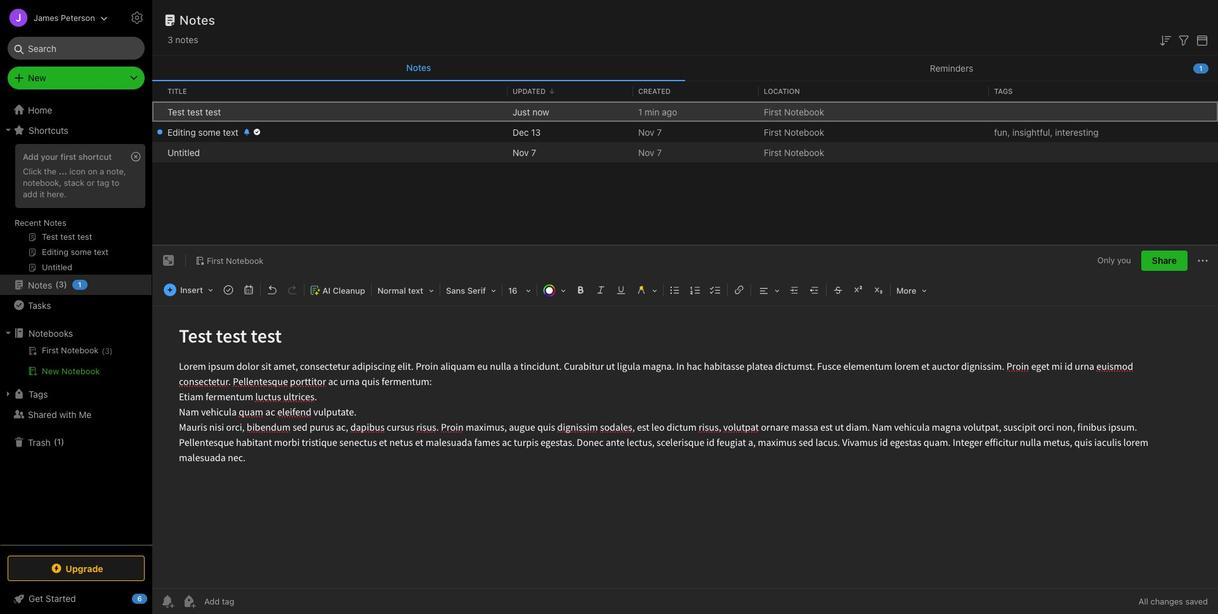 Task type: vqa. For each thing, say whether or not it's contained in the screenshot.
) within the trash ( 1 )
yes



Task type: describe. For each thing, give the bounding box(es) containing it.
just now
[[513, 106, 549, 117]]

add
[[23, 152, 39, 162]]

notes inside notes ( 3 )
[[28, 280, 52, 290]]

a
[[100, 166, 104, 176]]

tasks
[[28, 300, 51, 311]]

2 test from the left
[[205, 106, 221, 117]]

bulleted list image
[[666, 281, 684, 299]]

View options field
[[1192, 32, 1210, 48]]

Font family field
[[442, 281, 501, 300]]

fun, insightful, interesting
[[994, 127, 1099, 137]]

More actions field
[[1196, 251, 1211, 271]]

insightful,
[[1013, 127, 1053, 137]]

tags button
[[0, 384, 152, 404]]

saved
[[1186, 597, 1208, 607]]

add your first shortcut
[[23, 152, 112, 162]]

shortcuts button
[[0, 120, 152, 140]]

tree containing home
[[0, 100, 152, 545]]

task image
[[220, 281, 237, 299]]

ai cleanup button
[[306, 281, 370, 300]]

to
[[112, 178, 119, 188]]

some
[[198, 127, 221, 137]]

ai cleanup
[[323, 286, 365, 296]]

title
[[168, 87, 187, 95]]

3 inside notes ( 3 )
[[59, 279, 64, 290]]

home
[[28, 104, 52, 115]]

get started
[[29, 593, 76, 604]]

first notebook button
[[191, 252, 268, 270]]

james
[[34, 12, 59, 23]]

tasks button
[[0, 295, 152, 315]]

insert
[[180, 285, 203, 295]]

) for notes
[[64, 279, 67, 290]]

1 inside trash ( 1 )
[[57, 437, 61, 447]]

all
[[1139, 597, 1149, 607]]

strikethrough image
[[829, 281, 847, 299]]

) for trash
[[61, 437, 64, 447]]

the
[[44, 166, 56, 176]]

checklist image
[[707, 281, 725, 299]]

dec 13
[[513, 127, 541, 137]]

Help and Learning task checklist field
[[0, 589, 152, 609]]

expand tags image
[[3, 389, 13, 399]]

shared with me
[[28, 409, 92, 420]]

Heading level field
[[373, 281, 438, 300]]

get
[[29, 593, 43, 604]]

fun,
[[994, 127, 1010, 137]]

sans
[[446, 286, 465, 296]]

shared
[[28, 409, 57, 420]]

shortcuts
[[29, 125, 68, 135]]

updated
[[513, 87, 546, 95]]

location
[[764, 87, 800, 95]]

undo image
[[263, 281, 281, 299]]

icon
[[69, 166, 86, 176]]

started
[[46, 593, 76, 604]]

row group containing test test test
[[152, 102, 1218, 162]]

ai
[[323, 286, 331, 296]]

recent
[[15, 218, 41, 228]]

editing
[[168, 127, 196, 137]]

1 test from the left
[[187, 106, 203, 117]]

with
[[59, 409, 76, 420]]

( inside new notebook "group"
[[102, 347, 105, 356]]

me
[[79, 409, 92, 420]]

notebook inside button
[[226, 256, 264, 266]]

( for notes
[[55, 279, 59, 290]]

calendar event image
[[240, 281, 258, 299]]

click the ...
[[23, 166, 67, 176]]

1 horizontal spatial tags
[[994, 87, 1013, 95]]

group containing add your first shortcut
[[0, 140, 152, 280]]

home link
[[0, 100, 152, 120]]

only
[[1098, 255, 1115, 266]]

Add tag field
[[203, 596, 298, 607]]

cell for dec 13
[[152, 122, 162, 142]]

notes
[[175, 34, 198, 45]]

new for new notebook
[[42, 366, 59, 376]]

only you
[[1098, 255, 1131, 266]]

6
[[137, 595, 142, 603]]

new notebook group
[[0, 343, 152, 384]]

note,
[[106, 166, 126, 176]]

text inside heading level field
[[408, 286, 423, 296]]

notebooks link
[[0, 323, 152, 343]]

test test test
[[168, 106, 221, 117]]

all changes saved
[[1139, 597, 1208, 607]]

share button
[[1142, 251, 1188, 271]]

first inside button
[[207, 256, 224, 266]]

Font color field
[[539, 281, 570, 300]]

Account field
[[0, 5, 108, 30]]

just
[[513, 106, 530, 117]]

you
[[1118, 255, 1131, 266]]

more actions image
[[1196, 253, 1211, 269]]

recent notes
[[15, 218, 66, 228]]

share
[[1152, 255, 1177, 266]]

normal
[[378, 286, 406, 296]]

first
[[60, 152, 76, 162]]

tags inside button
[[29, 389, 48, 399]]

( 3 )
[[102, 347, 113, 356]]

icon on a note, notebook, stack or tag to add it here.
[[23, 166, 126, 199]]

notes ( 3 )
[[28, 279, 67, 290]]

test
[[168, 106, 185, 117]]

click to collapse image
[[148, 591, 157, 606]]

Alignment field
[[753, 281, 784, 300]]

more
[[897, 286, 917, 296]]

outdent image
[[806, 281, 824, 299]]

notes inside button
[[406, 62, 431, 73]]



Task type: locate. For each thing, give the bounding box(es) containing it.
) right trash
[[61, 437, 64, 447]]

dec
[[513, 127, 529, 137]]

min
[[645, 106, 660, 117]]

0 vertical spatial (
[[55, 279, 59, 290]]

Insert field
[[161, 281, 218, 299]]

1 down view options field
[[1200, 64, 1203, 72]]

Search text field
[[17, 37, 136, 60]]

note window element
[[152, 246, 1218, 614]]

) inside new notebook "group"
[[110, 347, 113, 356]]

0 horizontal spatial text
[[223, 127, 239, 137]]

1 vertical spatial tags
[[29, 389, 48, 399]]

upgrade button
[[8, 556, 145, 581]]

row group
[[152, 102, 1218, 162]]

now
[[533, 106, 549, 117]]

13
[[531, 127, 541, 137]]

...
[[59, 166, 67, 176]]

add a reminder image
[[160, 594, 175, 609]]

first notebook
[[764, 106, 825, 117], [764, 127, 825, 137], [764, 147, 825, 158], [207, 256, 264, 266]]

sans serif
[[446, 286, 486, 296]]

group
[[0, 140, 152, 280]]

3 notes
[[168, 34, 198, 45]]

normal text
[[378, 286, 423, 296]]

text right some
[[223, 127, 239, 137]]

More field
[[892, 281, 931, 300]]

editing some text
[[168, 127, 239, 137]]

3
[[168, 34, 173, 45], [59, 279, 64, 290], [105, 347, 110, 356]]

nov 7
[[638, 127, 662, 137], [513, 147, 536, 158], [638, 147, 662, 158]]

notebooks
[[29, 328, 73, 339]]

italic image
[[592, 281, 610, 299]]

shared with me link
[[0, 404, 152, 425]]

0 horizontal spatial tags
[[29, 389, 48, 399]]

bold image
[[572, 281, 590, 299]]

Font size field
[[504, 281, 536, 300]]

created
[[638, 87, 671, 95]]

2 horizontal spatial 3
[[168, 34, 173, 45]]

( up "tasks" button
[[55, 279, 59, 290]]

numbered list image
[[687, 281, 704, 299]]

2 cell from the top
[[152, 122, 162, 142]]

cell left test on the left of page
[[152, 102, 162, 122]]

) up "tasks" button
[[64, 279, 67, 290]]

james peterson
[[34, 12, 95, 23]]

1 vertical spatial (
[[102, 347, 105, 356]]

) inside notes ( 3 )
[[64, 279, 67, 290]]

new for new
[[28, 72, 46, 83]]

0 vertical spatial new
[[28, 72, 46, 83]]

tags up fun,
[[994, 87, 1013, 95]]

1 vertical spatial text
[[408, 286, 423, 296]]

cleanup
[[333, 286, 365, 296]]

16
[[508, 286, 518, 296]]

Highlight field
[[631, 281, 662, 300]]

first notebook inside first notebook button
[[207, 256, 264, 266]]

new up tags button
[[42, 366, 59, 376]]

cell for just now
[[152, 102, 162, 122]]

0 vertical spatial 3
[[168, 34, 173, 45]]

tab list containing notes
[[152, 56, 1218, 81]]

1 vertical spatial )
[[110, 347, 113, 356]]

notes button
[[152, 56, 685, 81]]

test up some
[[205, 106, 221, 117]]

insert link image
[[730, 281, 748, 299]]

( right trash
[[54, 437, 57, 447]]

1
[[1200, 64, 1203, 72], [638, 106, 642, 117], [78, 281, 82, 289], [57, 437, 61, 447]]

expand note image
[[161, 253, 176, 269]]

2 vertical spatial 3
[[105, 347, 110, 356]]

peterson
[[61, 12, 95, 23]]

tag
[[97, 178, 109, 188]]

test right test on the left of page
[[187, 106, 203, 117]]

test
[[187, 106, 203, 117], [205, 106, 221, 117]]

tags up shared
[[29, 389, 48, 399]]

superscript image
[[850, 281, 867, 299]]

trash
[[28, 437, 51, 448]]

new button
[[8, 67, 145, 89]]

settings image
[[129, 10, 145, 25]]

on
[[88, 166, 97, 176]]

2 vertical spatial )
[[61, 437, 64, 447]]

text inside row group
[[223, 127, 239, 137]]

cell
[[152, 102, 162, 122], [152, 122, 162, 142]]

1 vertical spatial new
[[42, 366, 59, 376]]

text
[[223, 127, 239, 137], [408, 286, 423, 296]]

changes
[[1151, 597, 1183, 607]]

3 up "tasks" button
[[59, 279, 64, 290]]

your
[[41, 152, 58, 162]]

first
[[764, 106, 782, 117], [764, 127, 782, 137], [764, 147, 782, 158], [207, 256, 224, 266]]

new inside popup button
[[28, 72, 46, 83]]

untitled
[[168, 147, 200, 158]]

add
[[23, 189, 37, 199]]

0 vertical spatial )
[[64, 279, 67, 290]]

Sort options field
[[1158, 32, 1173, 48]]

0 vertical spatial text
[[223, 127, 239, 137]]

tree
[[0, 100, 152, 545]]

it
[[40, 189, 45, 199]]

cell left editing
[[152, 122, 162, 142]]

text right normal at the left of the page
[[408, 286, 423, 296]]

notebook
[[784, 106, 825, 117], [784, 127, 825, 137], [784, 147, 825, 158], [226, 256, 264, 266], [62, 366, 100, 376]]

expand notebooks image
[[3, 328, 13, 338]]

indent image
[[786, 281, 803, 299]]

notebook,
[[23, 178, 61, 188]]

1 min ago
[[638, 106, 677, 117]]

1 horizontal spatial test
[[205, 106, 221, 117]]

Add filters field
[[1177, 32, 1192, 48]]

2 vertical spatial (
[[54, 437, 57, 447]]

notes
[[180, 13, 215, 27], [406, 62, 431, 73], [44, 218, 66, 228], [28, 280, 52, 290]]

0 horizontal spatial 3
[[59, 279, 64, 290]]

shortcut
[[78, 152, 112, 162]]

new inside button
[[42, 366, 59, 376]]

or
[[87, 178, 95, 188]]

serif
[[468, 286, 486, 296]]

tab list
[[152, 56, 1218, 81]]

click
[[23, 166, 42, 176]]

1 right trash
[[57, 437, 61, 447]]

new notebook
[[42, 366, 100, 376]]

underline image
[[612, 281, 630, 299]]

subscript image
[[870, 281, 888, 299]]

1 horizontal spatial 3
[[105, 347, 110, 356]]

Note Editor text field
[[152, 307, 1218, 588]]

ago
[[662, 106, 677, 117]]

interesting
[[1055, 127, 1099, 137]]

0 horizontal spatial test
[[187, 106, 203, 117]]

1 left min
[[638, 106, 642, 117]]

trash ( 1 )
[[28, 437, 64, 448]]

tags
[[994, 87, 1013, 95], [29, 389, 48, 399]]

here.
[[47, 189, 66, 199]]

( inside trash ( 1 )
[[54, 437, 57, 447]]

1 cell from the top
[[152, 102, 162, 122]]

new up home
[[28, 72, 46, 83]]

1 inside row group
[[638, 106, 642, 117]]

stack
[[64, 178, 84, 188]]

( down notebooks link
[[102, 347, 105, 356]]

1 vertical spatial 3
[[59, 279, 64, 290]]

3 down notebooks link
[[105, 347, 110, 356]]

0 vertical spatial tags
[[994, 87, 1013, 95]]

1 up "tasks" button
[[78, 281, 82, 289]]

1 inside "tab list"
[[1200, 64, 1203, 72]]

) inside trash ( 1 )
[[61, 437, 64, 447]]

( inside notes ( 3 )
[[55, 279, 59, 290]]

(
[[55, 279, 59, 290], [102, 347, 105, 356], [54, 437, 57, 447]]

add tag image
[[182, 594, 197, 609]]

3 left the notes
[[168, 34, 173, 45]]

3 inside new notebook "group"
[[105, 347, 110, 356]]

nov
[[638, 127, 655, 137], [513, 147, 529, 158], [638, 147, 655, 158]]

reminders
[[930, 63, 974, 73]]

None search field
[[17, 37, 136, 60]]

upgrade
[[66, 563, 103, 574]]

( for trash
[[54, 437, 57, 447]]

notebook inside button
[[62, 366, 100, 376]]

1 horizontal spatial text
[[408, 286, 423, 296]]

new notebook button
[[0, 364, 152, 379]]

) down notebooks link
[[110, 347, 113, 356]]

add filters image
[[1177, 33, 1192, 48]]



